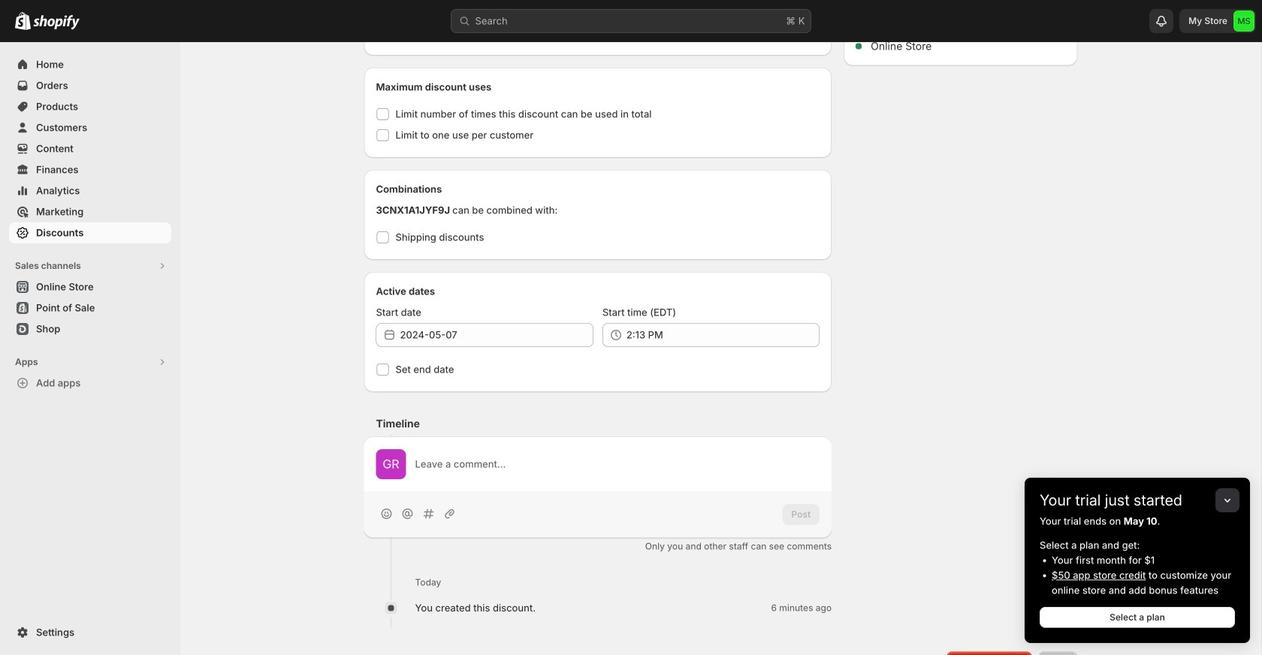 Task type: locate. For each thing, give the bounding box(es) containing it.
my store image
[[1234, 11, 1255, 32]]

avatar with initials g r image
[[376, 449, 406, 479]]

Enter time text field
[[627, 323, 820, 347]]

shopify image
[[15, 12, 31, 30]]



Task type: describe. For each thing, give the bounding box(es) containing it.
shopify image
[[33, 15, 80, 30]]

YYYY-MM-DD text field
[[400, 323, 594, 347]]

Leave a comment... text field
[[415, 457, 820, 472]]



Task type: vqa. For each thing, say whether or not it's contained in the screenshot.
Inactive
no



